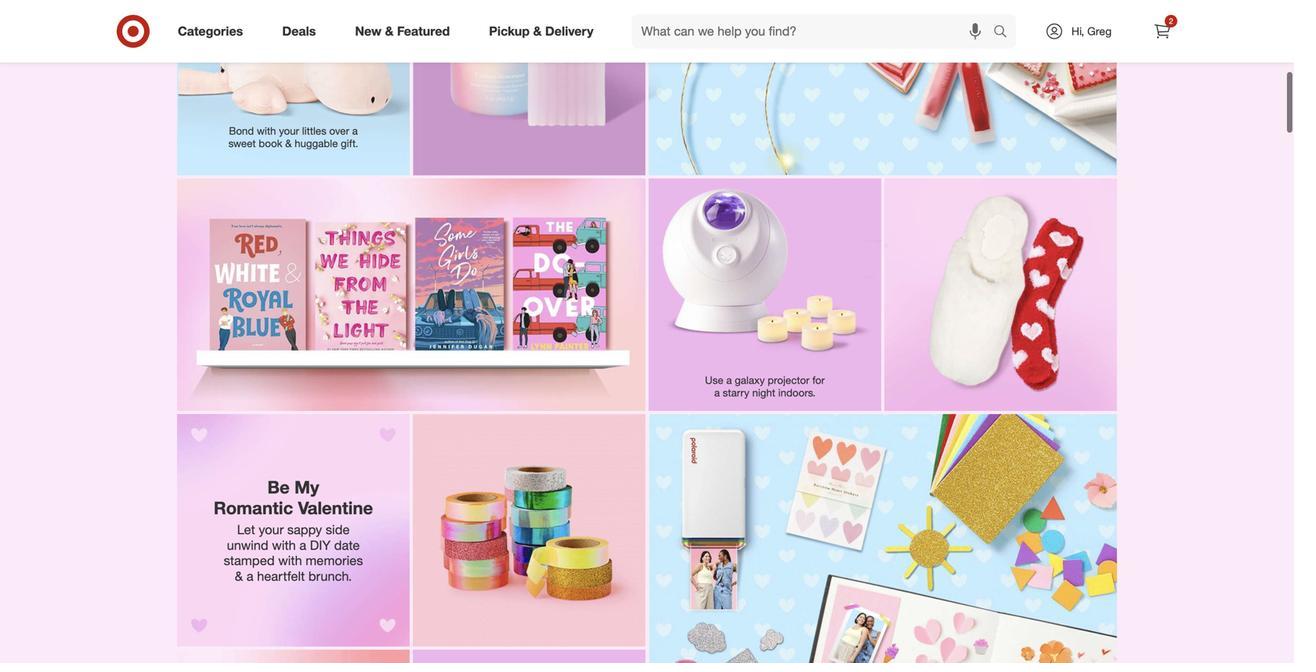 Task type: locate. For each thing, give the bounding box(es) containing it.
let
[[237, 523, 255, 538]]

indoors.
[[779, 387, 816, 399]]

& down unwind
[[235, 569, 243, 585]]

greg
[[1088, 24, 1112, 38]]

& inside be my romantic valentine let your sappy side unwind with a diy date stamped with memories & a heartfelt brunch.
[[235, 569, 243, 585]]

new & featured link
[[342, 14, 470, 49]]

for
[[813, 374, 825, 387]]

sappy
[[287, 523, 322, 538]]

bond with your littles over a sweet book & huggable gift.
[[229, 125, 361, 150]]

brunch.
[[309, 569, 352, 585]]

& right book
[[285, 137, 292, 150]]

with right bond
[[257, 125, 276, 137]]

2
[[1169, 16, 1174, 26]]

pickup
[[489, 24, 530, 39]]

deals link
[[269, 14, 336, 49]]

0 vertical spatial your
[[279, 125, 299, 137]]

2 link
[[1146, 14, 1180, 49]]

memories
[[306, 553, 363, 569]]

a
[[352, 125, 358, 137], [727, 374, 732, 387], [715, 387, 720, 399], [300, 538, 306, 554], [247, 569, 254, 585]]

side
[[326, 523, 350, 538]]

use
[[705, 374, 724, 387]]

with
[[257, 125, 276, 137], [272, 538, 296, 554], [278, 553, 302, 569]]

your left littles
[[279, 125, 299, 137]]

with left "diy"
[[278, 553, 302, 569]]

over
[[329, 125, 349, 137]]

a left "diy"
[[300, 538, 306, 554]]

valentine
[[298, 498, 373, 519]]

unwind
[[227, 538, 269, 554]]

a left heartfelt
[[247, 569, 254, 585]]

your
[[279, 125, 299, 137], [259, 523, 284, 538]]

a right over
[[352, 125, 358, 137]]

1 vertical spatial your
[[259, 523, 284, 538]]

&
[[385, 24, 394, 39], [533, 24, 542, 39], [285, 137, 292, 150], [235, 569, 243, 585]]

pickup & delivery link
[[476, 14, 613, 49]]

with inside bond with your littles over a sweet book & huggable gift.
[[257, 125, 276, 137]]

& right pickup at the left top
[[533, 24, 542, 39]]

romantic
[[214, 498, 293, 519]]

be my romantic valentine let your sappy side unwind with a diy date stamped with memories & a heartfelt brunch.
[[214, 477, 373, 585]]

delivery
[[545, 24, 594, 39]]

your right let
[[259, 523, 284, 538]]

new
[[355, 24, 382, 39]]

hi,
[[1072, 24, 1085, 38]]

search
[[987, 25, 1024, 40]]

my
[[295, 477, 319, 498]]

diy
[[310, 538, 331, 554]]



Task type: describe. For each thing, give the bounding box(es) containing it.
hi, greg
[[1072, 24, 1112, 38]]

a right use
[[727, 374, 732, 387]]

your inside bond with your littles over a sweet book & huggable gift.
[[279, 125, 299, 137]]

be
[[268, 477, 290, 498]]

stamped
[[224, 553, 275, 569]]

a inside bond with your littles over a sweet book & huggable gift.
[[352, 125, 358, 137]]

featured
[[397, 24, 450, 39]]

deals
[[282, 24, 316, 39]]

new & featured
[[355, 24, 450, 39]]

your inside be my romantic valentine let your sappy side unwind with a diy date stamped with memories & a heartfelt brunch.
[[259, 523, 284, 538]]

bond
[[229, 125, 254, 137]]

with up heartfelt
[[272, 538, 296, 554]]

sweet
[[229, 137, 256, 150]]

What can we help you find? suggestions appear below search field
[[632, 14, 998, 49]]

search button
[[987, 14, 1024, 52]]

a left starry
[[715, 387, 720, 399]]

huggable
[[295, 137, 338, 150]]

galaxy
[[735, 374, 765, 387]]

categories link
[[165, 14, 263, 49]]

heartfelt
[[257, 569, 305, 585]]

book
[[259, 137, 282, 150]]

use a galaxy projector for a starry night indoors.
[[705, 374, 828, 399]]

& right new
[[385, 24, 394, 39]]

& inside bond with your littles over a sweet book & huggable gift.
[[285, 137, 292, 150]]

littles
[[302, 125, 327, 137]]

starry
[[723, 387, 750, 399]]

projector
[[768, 374, 810, 387]]

gift.
[[341, 137, 358, 150]]

pickup & delivery
[[489, 24, 594, 39]]

date
[[334, 538, 360, 554]]

categories
[[178, 24, 243, 39]]

night
[[753, 387, 776, 399]]



Task type: vqa. For each thing, say whether or not it's contained in the screenshot.
with inside the Bond with your littles over a sweet book & huggable gift.
yes



